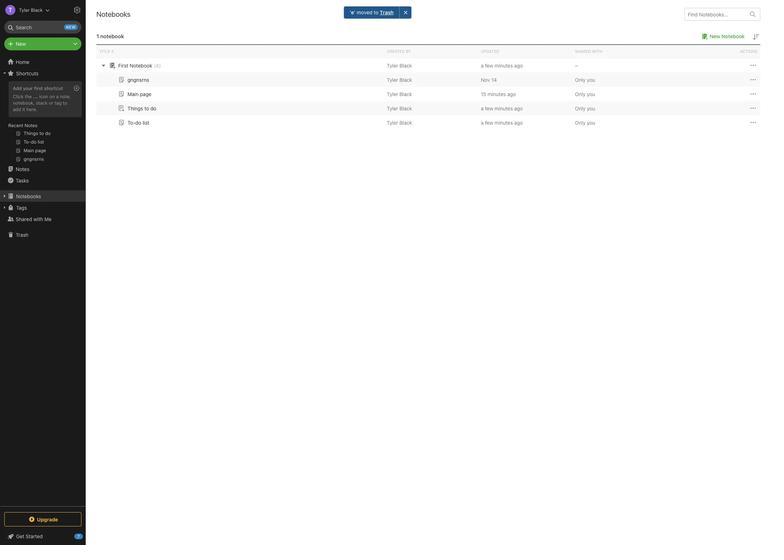 Task type: describe. For each thing, give the bounding box(es) containing it.
started
[[26, 534, 43, 540]]

minutes inside main page row
[[488, 91, 506, 97]]

shared with
[[575, 49, 603, 54]]

stack
[[36, 100, 48, 106]]

only you inside gngnsrns row
[[575, 77, 596, 83]]

notebook for first
[[130, 62, 152, 68]]

arrow image
[[99, 61, 108, 70]]

to-do list 4 element
[[128, 120, 149, 126]]

only for do
[[575, 120, 586, 126]]

gngnsrns
[[128, 77, 149, 83]]

0 horizontal spatial notebooks
[[16, 193, 41, 199]]

do inside "button"
[[151, 105, 156, 111]]

main page row
[[96, 87, 761, 101]]

1 vertical spatial notes
[[16, 166, 29, 172]]

1
[[96, 33, 99, 39]]

click the ...
[[13, 94, 38, 99]]

more actions field inside gngnsrns row
[[749, 75, 758, 84]]

few inside first notebook row
[[485, 62, 494, 68]]

new
[[66, 25, 76, 29]]

tyler black inside field
[[19, 7, 43, 13]]

updated
[[481, 49, 499, 54]]

get
[[16, 534, 24, 540]]

list
[[143, 120, 149, 126]]

things to do button
[[117, 104, 156, 113]]

things
[[128, 105, 143, 111]]

e
[[351, 9, 354, 15]]

with
[[33, 216, 43, 222]]

Search text field
[[9, 21, 76, 34]]

click to collapse image
[[83, 532, 88, 541]]

do inside 'button'
[[135, 120, 141, 126]]

note,
[[60, 94, 71, 99]]

more actions image for things to do
[[749, 104, 758, 113]]

black inside first notebook row
[[400, 62, 412, 68]]

tyler for things to do
[[387, 105, 398, 111]]

tyler for main page
[[387, 91, 398, 97]]

you for page
[[587, 91, 596, 97]]

first notebook ( 4 )
[[118, 62, 161, 68]]

expand notebooks image
[[2, 193, 8, 199]]

shared with button
[[572, 45, 667, 58]]

notebooks element
[[86, 0, 772, 545]]

you for do
[[587, 120, 596, 126]]

15 minutes ago
[[481, 91, 516, 97]]

new button
[[4, 38, 81, 50]]

icon on a note, notebook, stack or tag to add it here.
[[13, 94, 71, 112]]

7
[[77, 534, 80, 539]]

only you for do
[[575, 120, 596, 126]]

black for main page
[[400, 91, 412, 97]]

ago inside main page row
[[508, 91, 516, 97]]

1 notebook
[[96, 33, 124, 39]]

more actions image for to-do list
[[749, 118, 758, 127]]

tyler black for gngnsrns
[[387, 77, 412, 83]]

tasks button
[[0, 175, 85, 186]]

minutes for more actions field inside things to do row
[[495, 105, 513, 111]]

tags
[[16, 205, 27, 211]]

click
[[13, 94, 24, 99]]

shortcuts
[[16, 70, 39, 76]]

Account field
[[0, 3, 50, 17]]

or
[[49, 100, 53, 106]]

15
[[481, 91, 487, 97]]

tasks
[[16, 177, 29, 183]]

updated button
[[478, 45, 572, 58]]

things to do 3 element
[[128, 105, 156, 111]]

more actions field for to
[[749, 104, 758, 113]]

settings image
[[73, 6, 81, 14]]

a for first notebook row
[[481, 62, 484, 68]]

tyler inside field
[[19, 7, 30, 13]]

1 ' from the left
[[350, 9, 351, 15]]

add
[[13, 85, 22, 91]]

more actions image for nov 14
[[749, 75, 758, 84]]

1 horizontal spatial trash
[[380, 9, 394, 15]]

shortcuts button
[[0, 68, 85, 79]]

only for page
[[575, 91, 586, 97]]

tyler for to-do list
[[387, 120, 398, 126]]

things to do
[[128, 105, 156, 111]]

Sort field
[[752, 32, 761, 41]]

gngnsrns button
[[117, 75, 149, 84]]

0 vertical spatial notebooks
[[96, 10, 131, 18]]

to inside "button"
[[145, 105, 149, 111]]

tree containing home
[[0, 56, 86, 506]]

group containing add your first shortcut
[[0, 79, 85, 166]]

tyler inside first notebook row
[[387, 62, 398, 68]]

a few minutes ago for things to do
[[481, 105, 523, 111]]

ago for more actions image inside first notebook row
[[515, 62, 523, 68]]

tyler black for main page
[[387, 91, 412, 97]]

row group inside notebooks element
[[96, 58, 761, 130]]

the
[[25, 94, 32, 99]]

to inside icon on a note, notebook, stack or tag to add it here.
[[63, 100, 67, 106]]

main
[[128, 91, 139, 97]]

add
[[13, 106, 21, 112]]

1 horizontal spatial trash link
[[380, 9, 394, 16]]

minutes for more actions field in the to-do list row
[[495, 120, 513, 126]]

black for things to do
[[400, 105, 412, 111]]

black for gngnsrns
[[400, 77, 412, 83]]

shortcut
[[44, 85, 63, 91]]

Find Notebooks… text field
[[685, 8, 746, 20]]

tyler black for to-do list
[[387, 120, 412, 126]]

me
[[44, 216, 52, 222]]

(
[[154, 62, 156, 68]]

4
[[156, 62, 159, 68]]

a for things to do row
[[481, 105, 484, 111]]

actions
[[741, 49, 758, 54]]

your
[[23, 85, 33, 91]]



Task type: locate. For each thing, give the bounding box(es) containing it.
black down by
[[400, 62, 412, 68]]

it
[[22, 106, 25, 112]]

a for to-do list row
[[481, 120, 484, 126]]

minutes inside first notebook row
[[495, 62, 513, 68]]

new up home
[[16, 41, 26, 47]]

a inside first notebook row
[[481, 62, 484, 68]]

black inside main page row
[[400, 91, 412, 97]]

created
[[387, 49, 405, 54]]

3 more actions field from the top
[[749, 90, 758, 98]]

tyler black inside to-do list row
[[387, 120, 412, 126]]

expand tags image
[[2, 205, 8, 210]]

nov
[[481, 77, 490, 83]]

few inside things to do row
[[485, 105, 494, 111]]

black inside to-do list row
[[400, 120, 412, 126]]

more actions field inside first notebook row
[[749, 61, 758, 70]]

2 you from the top
[[587, 91, 596, 97]]

few for to-do list
[[485, 120, 494, 126]]

get started
[[16, 534, 43, 540]]

black down things to do row
[[400, 120, 412, 126]]

0 vertical spatial trash link
[[380, 9, 394, 16]]

few inside to-do list row
[[485, 120, 494, 126]]

0 vertical spatial a few minutes ago
[[481, 62, 523, 68]]

new inside popup button
[[16, 41, 26, 47]]

Help and Learning task checklist field
[[0, 531, 86, 542]]

trash link right moved
[[380, 9, 394, 16]]

–
[[575, 62, 578, 68]]

2 more actions field from the top
[[749, 75, 758, 84]]

tyler inside things to do row
[[387, 105, 398, 111]]

page
[[140, 91, 152, 97]]

only you for to
[[575, 105, 596, 111]]

shared
[[16, 216, 32, 222]]

3 only from the top
[[575, 105, 586, 111]]

3 only you from the top
[[575, 105, 596, 111]]

notebook
[[722, 33, 745, 39], [130, 62, 152, 68]]

notes inside group
[[25, 123, 37, 128]]

ago inside things to do row
[[515, 105, 523, 111]]

only you inside main page row
[[575, 91, 596, 97]]

notes right recent
[[25, 123, 37, 128]]

1 vertical spatial a few minutes ago
[[481, 105, 523, 111]]

main page 2 element
[[128, 91, 152, 97]]

more actions field inside to-do list row
[[749, 118, 758, 127]]

1 more actions field from the top
[[749, 61, 758, 70]]

notes up tasks
[[16, 166, 29, 172]]

to
[[374, 9, 379, 15], [63, 100, 67, 106], [145, 105, 149, 111]]

minutes inside things to do row
[[495, 105, 513, 111]]

notes link
[[0, 163, 85, 175]]

3 a few minutes ago from the top
[[481, 120, 523, 126]]

2 vertical spatial more actions image
[[749, 118, 758, 127]]

more actions field for do
[[749, 118, 758, 127]]

trash inside tree
[[16, 232, 28, 238]]

only you for page
[[575, 91, 596, 97]]

notebook inside row
[[130, 62, 152, 68]]

0 horizontal spatial new
[[16, 41, 26, 47]]

you inside things to do row
[[587, 105, 596, 111]]

0 vertical spatial more actions image
[[749, 61, 758, 70]]

more actions image
[[749, 61, 758, 70], [749, 104, 758, 113], [749, 118, 758, 127]]

black down gngnsrns row
[[400, 91, 412, 97]]

1 horizontal spatial notebooks
[[96, 10, 131, 18]]

only
[[575, 77, 586, 83], [575, 91, 586, 97], [575, 105, 586, 111], [575, 120, 586, 126]]

title button
[[96, 45, 384, 58]]

0 horizontal spatial trash link
[[0, 229, 85, 240]]

a few minutes ago
[[481, 62, 523, 68], [481, 105, 523, 111], [481, 120, 523, 126]]

more actions field for page
[[749, 90, 758, 98]]

2 vertical spatial few
[[485, 120, 494, 126]]

minutes inside to-do list row
[[495, 120, 513, 126]]

0 vertical spatial do
[[151, 105, 156, 111]]

first notebook row
[[96, 58, 761, 73]]

you
[[587, 77, 596, 83], [587, 91, 596, 97], [587, 105, 596, 111], [587, 120, 596, 126]]

actions button
[[667, 45, 761, 58]]

black for to-do list
[[400, 120, 412, 126]]

1 vertical spatial do
[[135, 120, 141, 126]]

1 vertical spatial trash link
[[0, 229, 85, 240]]

ago inside to-do list row
[[515, 120, 523, 126]]

a few minutes ago inside first notebook row
[[481, 62, 523, 68]]

only you inside things to do row
[[575, 105, 596, 111]]

shared
[[575, 49, 591, 54]]

notebooks up tags
[[16, 193, 41, 199]]

group
[[0, 79, 85, 166]]

you for to
[[587, 105, 596, 111]]

notebook inside button
[[722, 33, 745, 39]]

0 vertical spatial more actions image
[[749, 75, 758, 84]]

here.
[[26, 106, 37, 112]]

4 you from the top
[[587, 120, 596, 126]]

do left list
[[135, 120, 141, 126]]

to down note,
[[63, 100, 67, 106]]

a few minutes ago inside to-do list row
[[481, 120, 523, 126]]

you inside to-do list row
[[587, 120, 596, 126]]

more actions field inside main page row
[[749, 90, 758, 98]]

new up the actions button
[[710, 33, 721, 39]]

1 only from the top
[[575, 77, 586, 83]]

more actions image
[[749, 75, 758, 84], [749, 90, 758, 98]]

more actions field inside things to do row
[[749, 104, 758, 113]]

3 you from the top
[[587, 105, 596, 111]]

1 vertical spatial more actions image
[[749, 104, 758, 113]]

notebooks
[[96, 10, 131, 18], [16, 193, 41, 199]]

a inside to-do list row
[[481, 120, 484, 126]]

tyler black inside things to do row
[[387, 105, 412, 111]]

ago
[[515, 62, 523, 68], [508, 91, 516, 97], [515, 105, 523, 111], [515, 120, 523, 126]]

tags button
[[0, 202, 85, 213]]

4 only from the top
[[575, 120, 586, 126]]

1 vertical spatial more actions image
[[749, 90, 758, 98]]

tag
[[55, 100, 62, 106]]

' e ' moved to trash
[[350, 9, 394, 15]]

only you inside to-do list row
[[575, 120, 596, 126]]

tyler black for things to do
[[387, 105, 412, 111]]

recent notes
[[8, 123, 37, 128]]

tyler black
[[19, 7, 43, 13], [387, 62, 412, 68], [387, 77, 412, 83], [387, 91, 412, 97], [387, 105, 412, 111], [387, 120, 412, 126]]

notebook,
[[13, 100, 35, 106]]

only inside things to do row
[[575, 105, 586, 111]]

trash right moved
[[380, 9, 394, 15]]

2 more actions image from the top
[[749, 104, 758, 113]]

notebook left (
[[130, 62, 152, 68]]

new for new
[[16, 41, 26, 47]]

shared with me link
[[0, 213, 85, 225]]

notebook up actions
[[722, 33, 745, 39]]

to-
[[128, 120, 135, 126]]

to right the things
[[145, 105, 149, 111]]

1 vertical spatial notebook
[[130, 62, 152, 68]]

more actions image for 15 minutes ago
[[749, 90, 758, 98]]

ago for more actions image inside to-do list row
[[515, 120, 523, 126]]

1 more actions image from the top
[[749, 75, 758, 84]]

gngnsrns row
[[96, 73, 761, 87]]

upgrade
[[37, 517, 58, 523]]

with
[[592, 49, 603, 54]]

1 vertical spatial new
[[16, 41, 26, 47]]

created by button
[[384, 45, 478, 58]]

0 vertical spatial trash
[[380, 9, 394, 15]]

tyler
[[19, 7, 30, 13], [387, 62, 398, 68], [387, 77, 398, 83], [387, 91, 398, 97], [387, 105, 398, 111], [387, 120, 398, 126]]

notebook for new
[[722, 33, 745, 39]]

notebooks up notebook
[[96, 10, 131, 18]]

trash
[[380, 9, 394, 15], [16, 232, 28, 238]]

0 horizontal spatial to
[[63, 100, 67, 106]]

do
[[151, 105, 156, 111], [135, 120, 141, 126]]

2 few from the top
[[485, 105, 494, 111]]

black down first notebook row
[[400, 77, 412, 83]]

1 horizontal spatial to
[[145, 105, 149, 111]]

few for things to do
[[485, 105, 494, 111]]

tyler black inside first notebook row
[[387, 62, 412, 68]]

a inside icon on a note, notebook, stack or tag to add it here.
[[56, 94, 59, 99]]

2 ' from the left
[[354, 9, 356, 15]]

more actions image inside gngnsrns row
[[749, 75, 758, 84]]

ago for more actions image in things to do row
[[515, 105, 523, 111]]

shared with me
[[16, 216, 52, 222]]

more actions image inside things to do row
[[749, 104, 758, 113]]

sort options image
[[752, 33, 761, 41]]

more actions image inside to-do list row
[[749, 118, 758, 127]]

3 few from the top
[[485, 120, 494, 126]]

0 vertical spatial few
[[485, 62, 494, 68]]

only inside gngnsrns row
[[575, 77, 586, 83]]

on
[[49, 94, 55, 99]]

1 vertical spatial notebooks
[[16, 193, 41, 199]]

icon
[[39, 94, 48, 99]]

0 horizontal spatial do
[[135, 120, 141, 126]]

a inside things to do row
[[481, 105, 484, 111]]

only you
[[575, 77, 596, 83], [575, 91, 596, 97], [575, 105, 596, 111], [575, 120, 596, 126]]

notebook
[[100, 33, 124, 39]]

black inside things to do row
[[400, 105, 412, 111]]

1 vertical spatial trash
[[16, 232, 28, 238]]

2 vertical spatial a few minutes ago
[[481, 120, 523, 126]]

a few minutes ago for to-do list
[[481, 120, 523, 126]]

new search field
[[9, 21, 78, 34]]

by
[[406, 49, 411, 54]]

0 vertical spatial notes
[[25, 123, 37, 128]]

1 horizontal spatial new
[[710, 33, 721, 39]]

1 horizontal spatial do
[[151, 105, 156, 111]]

gngnsrns 1 element
[[128, 77, 149, 83]]

only inside main page row
[[575, 91, 586, 97]]

...
[[33, 94, 38, 99]]

trash link down shared with me link
[[0, 229, 85, 240]]

new notebook
[[710, 33, 745, 39]]

more actions image inside first notebook row
[[749, 61, 758, 70]]

1 a few minutes ago from the top
[[481, 62, 523, 68]]

a few minutes ago inside things to do row
[[481, 105, 523, 111]]

tyler inside main page row
[[387, 91, 398, 97]]

notebooks link
[[0, 190, 85, 202]]

moved
[[357, 9, 373, 15]]

to right moved
[[374, 9, 379, 15]]

black up to-do list row
[[400, 105, 412, 111]]

2 horizontal spatial to
[[374, 9, 379, 15]]

5 more actions field from the top
[[749, 118, 758, 127]]

1 you from the top
[[587, 77, 596, 83]]

only for to
[[575, 105, 586, 111]]

notes
[[25, 123, 37, 128], [16, 166, 29, 172]]

trash down shared
[[16, 232, 28, 238]]

14
[[492, 77, 497, 83]]

row group
[[96, 58, 761, 130]]

black up search text box
[[31, 7, 43, 13]]

upgrade button
[[4, 512, 81, 527]]

2 a few minutes ago from the top
[[481, 105, 523, 111]]

1 horizontal spatial notebook
[[722, 33, 745, 39]]

main page button
[[117, 90, 152, 98]]

tyler for gngnsrns
[[387, 77, 398, 83]]

to-do list row
[[96, 115, 761, 130]]

main page
[[128, 91, 152, 97]]

nov 14
[[481, 77, 497, 83]]

0 vertical spatial notebook
[[722, 33, 745, 39]]

you inside main page row
[[587, 91, 596, 97]]

created by
[[387, 49, 411, 54]]

you inside gngnsrns row
[[587, 77, 596, 83]]

3 more actions image from the top
[[749, 118, 758, 127]]

1 vertical spatial few
[[485, 105, 494, 111]]

tyler inside to-do list row
[[387, 120, 398, 126]]

a
[[481, 62, 484, 68], [56, 94, 59, 99], [481, 105, 484, 111], [481, 120, 484, 126]]

'
[[350, 9, 351, 15], [354, 9, 356, 15]]

minutes for more actions field within first notebook row
[[495, 62, 513, 68]]

4 more actions field from the top
[[749, 104, 758, 113]]

tyler inside gngnsrns row
[[387, 77, 398, 83]]

1 more actions image from the top
[[749, 61, 758, 70]]

to-do list
[[128, 120, 149, 126]]

black
[[31, 7, 43, 13], [400, 62, 412, 68], [400, 77, 412, 83], [400, 91, 412, 97], [400, 105, 412, 111], [400, 120, 412, 126]]

add your first shortcut
[[13, 85, 63, 91]]

tyler black inside main page row
[[387, 91, 412, 97]]

4 only you from the top
[[575, 120, 596, 126]]

title
[[99, 49, 110, 54]]

home
[[16, 59, 29, 65]]

things to do row
[[96, 101, 761, 115]]

0 horizontal spatial '
[[350, 9, 351, 15]]

0 horizontal spatial trash
[[16, 232, 28, 238]]

row group containing first notebook
[[96, 58, 761, 130]]

black inside field
[[31, 7, 43, 13]]

new for new notebook
[[710, 33, 721, 39]]

first
[[34, 85, 43, 91]]

to-do list button
[[117, 118, 149, 127]]

new
[[710, 33, 721, 39], [16, 41, 26, 47]]

2 more actions image from the top
[[749, 90, 758, 98]]

)
[[159, 62, 161, 68]]

first
[[118, 62, 128, 68]]

1 only you from the top
[[575, 77, 596, 83]]

ago inside first notebook row
[[515, 62, 523, 68]]

black inside gngnsrns row
[[400, 77, 412, 83]]

new inside button
[[710, 33, 721, 39]]

tyler black inside gngnsrns row
[[387, 77, 412, 83]]

0 vertical spatial new
[[710, 33, 721, 39]]

1 few from the top
[[485, 62, 494, 68]]

2 only you from the top
[[575, 91, 596, 97]]

more actions image inside main page row
[[749, 90, 758, 98]]

0 horizontal spatial notebook
[[130, 62, 152, 68]]

2 only from the top
[[575, 91, 586, 97]]

tree
[[0, 56, 86, 506]]

home link
[[0, 56, 86, 68]]

new notebook button
[[700, 32, 745, 41]]

minutes
[[495, 62, 513, 68], [488, 91, 506, 97], [495, 105, 513, 111], [495, 120, 513, 126]]

only inside to-do list row
[[575, 120, 586, 126]]

trash link
[[380, 9, 394, 16], [0, 229, 85, 240]]

More actions field
[[749, 61, 758, 70], [749, 75, 758, 84], [749, 90, 758, 98], [749, 104, 758, 113], [749, 118, 758, 127]]

recent
[[8, 123, 23, 128]]

1 horizontal spatial '
[[354, 9, 356, 15]]

do down the page
[[151, 105, 156, 111]]



Task type: vqa. For each thing, say whether or not it's contained in the screenshot.
Turtle within the MY JOURNEY TO THE CENTER OF THE EARTH ROW
no



